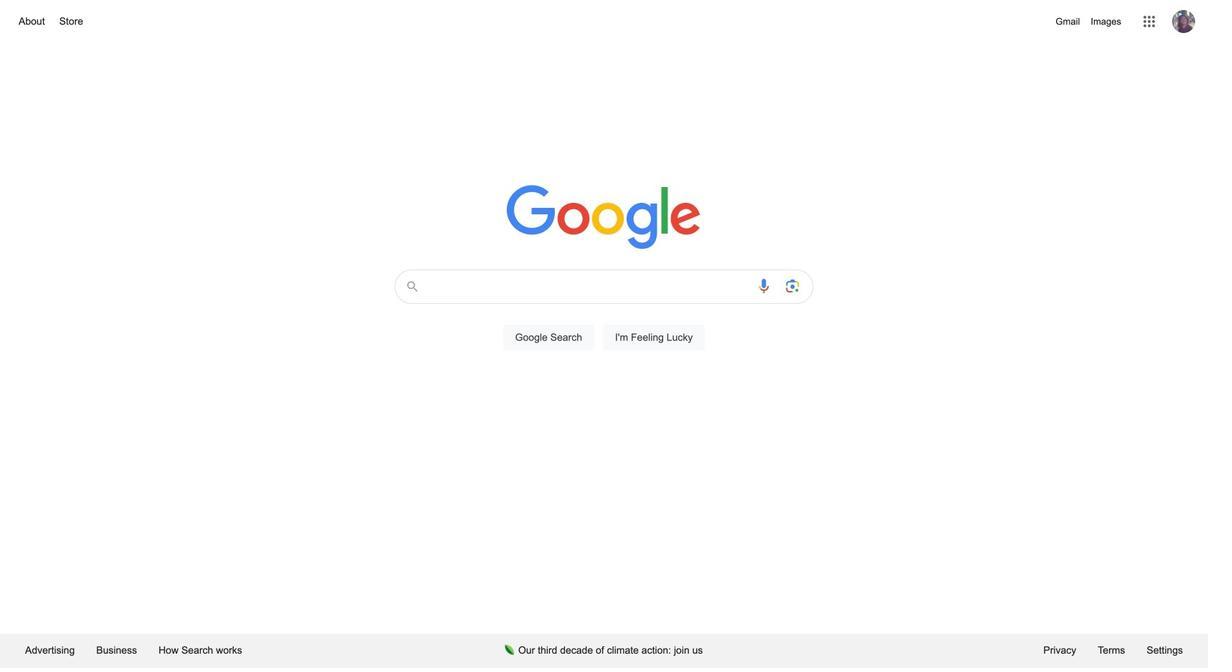 Task type: describe. For each thing, give the bounding box(es) containing it.
google image
[[507, 185, 702, 251]]

search by image image
[[784, 278, 801, 295]]



Task type: locate. For each thing, give the bounding box(es) containing it.
None search field
[[14, 265, 1194, 367]]

search by voice image
[[755, 278, 773, 295]]



Task type: vqa. For each thing, say whether or not it's contained in the screenshot.
Search by image
yes



